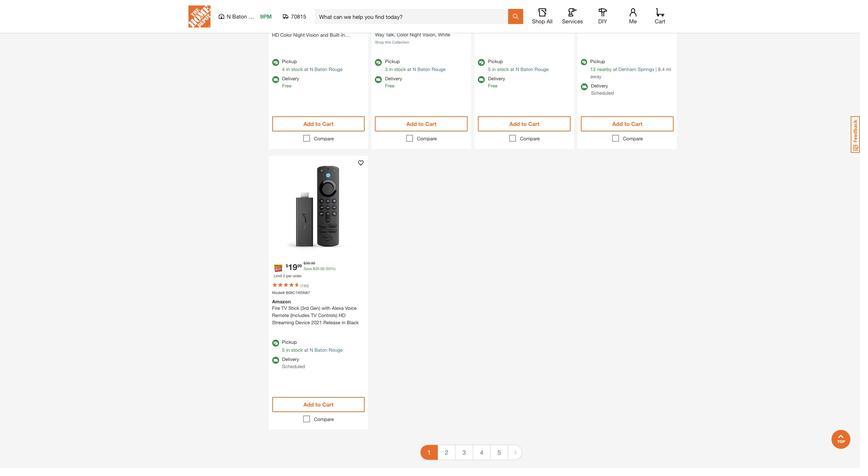 Task type: describe. For each thing, give the bounding box(es) containing it.
-
[[436, 17, 438, 23]]

in for n baton rouge link related to available for pickup image corresponding to 5 in stock
[[286, 347, 290, 353]]

hd inside amazon fire tv stick (3rd gen) with alexa voice remote (includes tv controls) hd streaming device 2021 release in black
[[339, 313, 346, 318]]

me button
[[622, 8, 644, 25]]

to for pickup 3 in stock at n baton rouge
[[418, 121, 424, 127]]

og,
[[490, 10, 498, 16]]

add for 3
[[406, 121, 417, 127]]

2- inside ring spotlight cam plus, battery - smart security video camera with led lights, 2- way talk, color night vision, white shop this collection
[[462, 24, 467, 30]]

0 vertical spatial tv
[[281, 305, 287, 311]]

(3rd
[[301, 305, 309, 311]]

wired
[[500, 10, 512, 16]]

n baton rouge link for available for pickup icon related to 3
[[413, 66, 446, 72]]

collection
[[392, 40, 409, 44]]

pickup 4 in stock at n baton rouge
[[282, 58, 343, 72]]

pack,
[[314, 18, 326, 23]]

delivery scheduled for 13 nearby
[[591, 83, 614, 96]]

denham springs link
[[619, 66, 654, 72]]

mi
[[666, 66, 671, 72]]

0 horizontal spatial .
[[310, 261, 311, 265]]

gen)
[[310, 305, 320, 311]]

n for add to cart button associated with pickup 3 in stock at n baton rouge
[[413, 66, 416, 72]]

remote
[[272, 313, 289, 318]]

amazon fire tv stick (3rd gen) with alexa voice remote (includes tv controls) hd streaming device 2021 release in black
[[272, 299, 359, 326]]

in inside wyze battery cam pro 2-pack, wireless indoor/outdoor home security camera, 2k hd color night vision and built-in spotlight
[[341, 32, 345, 38]]

1080p
[[548, 10, 562, 16]]

nearby
[[597, 66, 612, 72]]

vision,
[[423, 32, 437, 37]]

baton for pickup 4 in stock at n baton rouge add to cart button
[[315, 66, 327, 72]]

plus,
[[407, 17, 418, 23]]

controls)
[[318, 313, 337, 318]]

add to cart button for pickup 4 in stock at n baton rouge
[[272, 116, 365, 132]]

delivery for available shipping icon related to 3 in stock
[[385, 76, 402, 81]]

shop all
[[532, 18, 553, 24]]

rouge for available shipping icon related to 3 in stock
[[432, 66, 446, 72]]

services
[[562, 18, 583, 24]]

limit
[[274, 274, 282, 278]]

save
[[304, 267, 312, 271]]

security for camera
[[507, 18, 524, 23]]

cart link
[[653, 8, 668, 25]]

night inside ring spotlight cam plus, battery - smart security video camera with led lights, 2- way talk, color night vision, white shop this collection
[[410, 32, 421, 37]]

per
[[286, 274, 292, 278]]

smart inside wyze cam og, wired indoor/outdoor 1080p hd smart home security camera with built-in spotlight
[[478, 18, 491, 23]]

shop this collection link
[[375, 40, 409, 44]]

model#
[[272, 291, 285, 295]]

193
[[302, 284, 308, 288]]

rouge for available shipping icon for 5 in stock
[[329, 347, 343, 353]]

2k
[[360, 25, 365, 31]]

shop inside button
[[532, 18, 545, 24]]

delivery for available shipping icon related to 4 in stock
[[282, 76, 299, 81]]

talk,
[[386, 32, 395, 37]]

delivery for available shipping icon for 5 in stock
[[282, 357, 299, 362]]

in for n baton rouge link associated with available for pickup icon related to 3
[[389, 66, 393, 72]]

1 vertical spatial .
[[319, 267, 320, 271]]

1 link
[[421, 446, 438, 460]]

pickup 5 in stock at n baton rouge for delivery free
[[488, 58, 549, 72]]

available shipping image for scheduled
[[581, 83, 588, 90]]

delivery scheduled for 5 in stock
[[282, 357, 305, 370]]

order
[[293, 274, 302, 278]]

5 for delivery free
[[488, 66, 491, 72]]

services button
[[562, 8, 584, 25]]

me
[[629, 18, 637, 24]]

diy
[[598, 18, 607, 24]]

2 inside $ 39 . 99 save $ 20 . 00 ( 50 %) limit 2 per order
[[283, 274, 285, 278]]

away
[[590, 73, 602, 79]]

( inside $ 39 . 99 save $ 20 . 00 ( 50 %) limit 2 per order
[[326, 267, 327, 271]]

led
[[436, 24, 445, 30]]

add for 5
[[510, 121, 520, 127]]

2 link
[[438, 446, 455, 460]]

white
[[438, 32, 450, 37]]

streaming
[[272, 320, 294, 326]]

5 for delivery scheduled
[[282, 347, 285, 353]]

4 inside navigation
[[480, 449, 484, 457]]

wireless
[[327, 18, 345, 23]]

00
[[320, 267, 325, 271]]

security for camera,
[[321, 25, 339, 31]]

indoor/outdoor inside wyze battery cam pro 2-pack, wireless indoor/outdoor home security camera, 2k hd color night vision and built-in spotlight
[[272, 25, 305, 31]]

vision
[[306, 32, 319, 38]]

n for pickup 4 in stock at n baton rouge add to cart button
[[310, 66, 313, 72]]

home for pro
[[307, 25, 320, 31]]

device
[[295, 320, 310, 326]]

n baton rouge
[[227, 13, 265, 20]]

compare for pickup 3 in stock at n baton rouge
[[417, 136, 437, 141]]

70815 button
[[283, 13, 307, 20]]

1 vertical spatial 3
[[463, 449, 466, 457]]

available shipping image for 4 in stock
[[272, 76, 279, 83]]

add for 4
[[303, 121, 314, 127]]

add to cart button for pickup 3 in stock at n baton rouge
[[375, 116, 468, 132]]

n for add to cart button corresponding to pickup 5 in stock at n baton rouge
[[516, 66, 519, 72]]

video
[[394, 24, 406, 30]]

all
[[547, 18, 553, 24]]

lights,
[[446, 24, 461, 30]]

home for wired
[[492, 18, 505, 23]]

alexa
[[332, 305, 344, 311]]

black
[[347, 320, 359, 326]]

3 link
[[456, 446, 473, 460]]

%)
[[331, 267, 336, 271]]

13 nearby at denham springs
[[590, 66, 654, 72]]

color inside wyze battery cam pro 2-pack, wireless indoor/outdoor home security camera, 2k hd color night vision and built-in spotlight
[[280, 32, 292, 38]]

wyze battery cam pro 2-pack, wireless indoor/outdoor home security camera, 2k hd color night vision and built-in spotlight
[[272, 11, 365, 45]]

What can we help you find today? search field
[[319, 9, 508, 24]]

free for 3
[[385, 83, 395, 89]]

13
[[590, 66, 596, 72]]

| 8.4 mi away
[[590, 66, 671, 79]]

pickup 3 in stock at n baton rouge
[[385, 58, 446, 72]]

camera inside ring spotlight cam plus, battery - smart security video camera with led lights, 2- way talk, color night vision, white shop this collection
[[408, 24, 424, 30]]

delivery free for 5
[[488, 76, 505, 89]]

|
[[656, 66, 657, 72]]

available for pickup image for 5 in stock
[[272, 340, 279, 347]]

built- inside wyze battery cam pro 2-pack, wireless indoor/outdoor home security camera, 2k hd color night vision and built-in spotlight
[[330, 32, 341, 38]]

b08c1w5n87
[[286, 291, 310, 295]]

built- inside wyze cam og, wired indoor/outdoor 1080p hd smart home security camera with built-in spotlight
[[554, 18, 566, 23]]

available for pickup image for 5
[[478, 59, 485, 66]]

camera inside wyze cam og, wired indoor/outdoor 1080p hd smart home security camera with built-in spotlight
[[526, 18, 543, 23]]

add to cart button for pickup 5 in stock at n baton rouge
[[478, 116, 571, 132]]

50
[[327, 267, 331, 271]]

in for available for pickup icon for 5 n baton rouge link
[[492, 66, 496, 72]]

ring
[[375, 11, 386, 16]]

(includes
[[290, 313, 310, 318]]

pickup 5 in stock at n baton rouge for delivery scheduled
[[282, 339, 343, 353]]

available shipping image for free
[[478, 76, 485, 83]]

compare for pickup 5 in stock at n baton rouge
[[520, 136, 540, 141]]

spotlight inside wyze battery cam pro 2-pack, wireless indoor/outdoor home security camera, 2k hd color night vision and built-in spotlight
[[272, 39, 291, 45]]



Task type: locate. For each thing, give the bounding box(es) containing it.
battery inside wyze battery cam pro 2-pack, wireless indoor/outdoor home security camera, 2k hd color night vision and built-in spotlight
[[272, 18, 288, 23]]

baton inside pickup 4 in stock at n baton rouge
[[315, 66, 327, 72]]

tv
[[281, 305, 287, 311], [311, 313, 317, 318]]

springs
[[638, 66, 654, 72]]

diy button
[[592, 8, 614, 25]]

5 inside navigation
[[498, 449, 501, 457]]

available shipping image
[[478, 76, 485, 83], [581, 83, 588, 90]]

wyze cam og, wired indoor/outdoor 1080p hd smart home security camera with built-in spotlight
[[478, 4, 570, 31]]

( right the "00"
[[326, 267, 327, 271]]

indoor/outdoor down 70815 button
[[272, 25, 305, 31]]

rouge inside pickup 3 in stock at n baton rouge
[[432, 66, 446, 72]]

0 horizontal spatial 3
[[385, 66, 388, 72]]

99 right 39
[[311, 261, 315, 265]]

cam inside wyze battery cam pro 2-pack, wireless indoor/outdoor home security camera, 2k hd color night vision and built-in spotlight
[[289, 18, 299, 23]]

$ right save
[[313, 267, 315, 271]]

delivery
[[282, 76, 299, 81], [385, 76, 402, 81], [488, 76, 505, 81], [591, 83, 608, 89], [282, 357, 299, 362]]

cart for 5 in stock
[[528, 121, 540, 127]]

0 horizontal spatial (
[[301, 284, 302, 288]]

0 horizontal spatial security
[[321, 25, 339, 31]]

at for available shipping icon related to 4 in stock
[[304, 66, 308, 72]]

2 right 1
[[445, 449, 449, 457]]

3 inside pickup 3 in stock at n baton rouge
[[385, 66, 388, 72]]

1 horizontal spatial delivery free
[[385, 76, 402, 89]]

shop all button
[[531, 8, 553, 25]]

1 horizontal spatial 5
[[488, 66, 491, 72]]

battery inside ring spotlight cam plus, battery - smart security video camera with led lights, 2- way talk, color night vision, white shop this collection
[[419, 17, 435, 23]]

shop left all
[[532, 18, 545, 24]]

at for available shipping icon for 5 in stock
[[304, 347, 308, 353]]

3 right '2' link
[[463, 449, 466, 457]]

and
[[320, 32, 328, 38]]

99 left save
[[297, 264, 302, 269]]

1 horizontal spatial night
[[410, 32, 421, 37]]

$
[[304, 261, 306, 265], [286, 264, 288, 269], [313, 267, 315, 271]]

1 vertical spatial 4
[[480, 449, 484, 457]]

available shipping image
[[272, 76, 279, 83], [375, 76, 382, 83], [272, 357, 279, 364]]

1 horizontal spatial spotlight
[[375, 17, 395, 23]]

baton inside pickup 3 in stock at n baton rouge
[[418, 66, 430, 72]]

0 vertical spatial wyze
[[478, 4, 491, 10]]

1 free from the left
[[282, 83, 292, 89]]

0 horizontal spatial $
[[286, 264, 288, 269]]

security
[[507, 18, 524, 23], [375, 24, 393, 30], [321, 25, 339, 31]]

available shipping image for 5 in stock
[[272, 357, 279, 364]]

with inside ring spotlight cam plus, battery - smart security video camera with led lights, 2- way talk, color night vision, white shop this collection
[[426, 24, 435, 30]]

wyze inside wyze cam og, wired indoor/outdoor 1080p hd smart home security camera with built-in spotlight
[[478, 4, 491, 10]]

2 vertical spatial 5
[[498, 449, 501, 457]]

free for 4
[[282, 83, 292, 89]]

3 available for pickup image from the left
[[581, 59, 587, 65]]

1 available for pickup image from the top
[[272, 59, 279, 66]]

in down camera, on the top left of the page
[[341, 32, 345, 38]]

20
[[315, 267, 319, 271]]

1 vertical spatial in
[[341, 32, 345, 38]]

stock for available shipping icon related to 3 in stock
[[394, 66, 406, 72]]

smart right -
[[439, 17, 452, 23]]

1 vertical spatial available for pickup image
[[272, 340, 279, 347]]

with inside wyze cam og, wired indoor/outdoor 1080p hd smart home security camera with built-in spotlight
[[544, 18, 553, 23]]

camera left all
[[526, 18, 543, 23]]

0 horizontal spatial 5
[[282, 347, 285, 353]]

1 horizontal spatial (
[[326, 267, 327, 271]]

0 horizontal spatial 2-
[[309, 18, 314, 23]]

0 horizontal spatial battery
[[272, 18, 288, 23]]

in
[[566, 18, 569, 23], [341, 32, 345, 38]]

spotlight down og,
[[478, 25, 498, 31]]

4 link
[[473, 446, 490, 460]]

in inside wyze cam og, wired indoor/outdoor 1080p hd smart home security camera with built-in spotlight
[[566, 18, 569, 23]]

wyze for battery
[[272, 11, 284, 17]]

1 vertical spatial scheduled
[[282, 364, 305, 370]]

0 vertical spatial 3
[[385, 66, 388, 72]]

0 horizontal spatial indoor/outdoor
[[272, 25, 305, 31]]

0 horizontal spatial shop
[[375, 40, 384, 44]]

$ 39 . 99 save $ 20 . 00 ( 50 %) limit 2 per order
[[274, 261, 336, 278]]

n baton rouge link for available for pickup icon for 5
[[516, 66, 549, 72]]

2021
[[311, 320, 322, 326]]

at inside pickup 4 in stock at n baton rouge
[[304, 66, 308, 72]]

built- down 1080p
[[554, 18, 566, 23]]

0 horizontal spatial scheduled
[[282, 364, 305, 370]]

1 vertical spatial wyze
[[272, 11, 284, 17]]

2 available for pickup image from the left
[[478, 59, 485, 66]]

0 vertical spatial 2
[[283, 274, 285, 278]]

scheduled for 13 nearby
[[591, 90, 614, 96]]

wyze for cam
[[478, 4, 491, 10]]

hd inside wyze battery cam pro 2-pack, wireless indoor/outdoor home security camera, 2k hd color night vision and built-in spotlight
[[272, 32, 279, 38]]

0 vertical spatial available for pickup image
[[272, 59, 279, 66]]

1 vertical spatial available shipping image
[[581, 83, 588, 90]]

indoor/outdoor inside wyze cam og, wired indoor/outdoor 1080p hd smart home security camera with built-in spotlight
[[513, 10, 547, 16]]

color down 70815 button
[[280, 32, 292, 38]]

1 horizontal spatial free
[[385, 83, 395, 89]]

free for 5
[[488, 83, 498, 89]]

shop
[[532, 18, 545, 24], [375, 40, 384, 44]]

hd inside wyze cam og, wired indoor/outdoor 1080p hd smart home security camera with built-in spotlight
[[563, 10, 570, 16]]

shop down way
[[375, 40, 384, 44]]

1 vertical spatial built-
[[330, 32, 341, 38]]

at
[[304, 66, 308, 72], [407, 66, 411, 72], [510, 66, 514, 72], [613, 66, 617, 72], [304, 347, 308, 353]]

in for n baton rouge link corresponding to available for pickup image related to 4 in stock
[[286, 66, 290, 72]]

0 horizontal spatial available for pickup image
[[375, 59, 382, 66]]

1 horizontal spatial pickup 5 in stock at n baton rouge
[[488, 58, 549, 72]]

pickup for add to cart button associated with pickup 3 in stock at n baton rouge
[[385, 58, 400, 64]]

1 horizontal spatial home
[[492, 18, 505, 23]]

0 horizontal spatial free
[[282, 83, 292, 89]]

with up "controls)"
[[322, 305, 331, 311]]

in right all
[[566, 18, 569, 23]]

cam up video
[[396, 17, 406, 23]]

0 horizontal spatial built-
[[330, 32, 341, 38]]

smart inside ring spotlight cam plus, battery - smart security video camera with led lights, 2- way talk, color night vision, white shop this collection
[[439, 17, 452, 23]]

tv down gen)
[[311, 313, 317, 318]]

night left the vision
[[293, 32, 305, 38]]

security up and
[[321, 25, 339, 31]]

$ 19 99
[[286, 263, 302, 272]]

2- right 'pro'
[[309, 18, 314, 23]]

1 horizontal spatial scheduled
[[591, 90, 614, 96]]

9pm
[[260, 13, 272, 20]]

0 vertical spatial hd
[[563, 10, 570, 16]]

spotlight
[[375, 17, 395, 23], [478, 25, 498, 31], [272, 39, 291, 45]]

n baton rouge link for available for pickup image corresponding to 5 in stock
[[310, 347, 343, 353]]

0 vertical spatial (
[[326, 267, 327, 271]]

to
[[315, 121, 321, 127], [418, 121, 424, 127], [522, 121, 527, 127], [625, 121, 630, 127], [315, 402, 321, 408]]

delivery free
[[282, 76, 299, 89], [385, 76, 402, 89], [488, 76, 505, 89]]

$ for 19
[[286, 264, 288, 269]]

1 available for pickup image from the left
[[375, 59, 382, 66]]

to for pickup 4 in stock at n baton rouge
[[315, 121, 321, 127]]

0 vertical spatial indoor/outdoor
[[513, 10, 547, 16]]

4 inside pickup 4 in stock at n baton rouge
[[282, 66, 285, 72]]

feedback link image
[[851, 116, 860, 153]]

1 horizontal spatial battery
[[419, 17, 435, 23]]

stock for available shipping icon related to 4 in stock
[[291, 66, 303, 72]]

battery
[[419, 17, 435, 23], [272, 18, 288, 23]]

1 horizontal spatial 2
[[445, 449, 449, 457]]

with down 1080p
[[544, 18, 553, 23]]

2- right the lights,
[[462, 24, 467, 30]]

baton
[[232, 13, 247, 20], [315, 66, 327, 72], [418, 66, 430, 72], [521, 66, 533, 72], [315, 347, 327, 353]]

2 horizontal spatial hd
[[563, 10, 570, 16]]

security up way
[[375, 24, 393, 30]]

)
[[308, 284, 309, 288]]

0 vertical spatial scheduled
[[591, 90, 614, 96]]

stock inside pickup 3 in stock at n baton rouge
[[394, 66, 406, 72]]

1 vertical spatial tv
[[311, 313, 317, 318]]

1 vertical spatial camera
[[408, 24, 424, 30]]

free
[[282, 83, 292, 89], [385, 83, 395, 89], [488, 83, 498, 89]]

1 horizontal spatial available shipping image
[[581, 83, 588, 90]]

2 horizontal spatial cam
[[478, 10, 488, 16]]

0 vertical spatial shop
[[532, 18, 545, 24]]

0 horizontal spatial available shipping image
[[478, 76, 485, 83]]

1 horizontal spatial delivery scheduled
[[591, 83, 614, 96]]

2 vertical spatial with
[[322, 305, 331, 311]]

indoor/outdoor
[[513, 10, 547, 16], [272, 25, 305, 31]]

0 vertical spatial 4
[[282, 66, 285, 72]]

39
[[306, 261, 310, 265]]

built- right and
[[330, 32, 341, 38]]

0 horizontal spatial spotlight
[[272, 39, 291, 45]]

in inside pickup 4 in stock at n baton rouge
[[286, 66, 290, 72]]

cart for 13 nearby
[[631, 121, 643, 127]]

. up save
[[310, 261, 311, 265]]

home up the vision
[[307, 25, 320, 31]]

1 horizontal spatial camera
[[526, 18, 543, 23]]

0 vertical spatial .
[[310, 261, 311, 265]]

pickup
[[282, 58, 297, 64], [385, 58, 400, 64], [488, 58, 503, 64], [590, 58, 605, 64], [282, 339, 297, 345]]

smart
[[439, 17, 452, 23], [478, 18, 491, 23]]

delivery free for 4
[[282, 76, 299, 89]]

0 horizontal spatial wyze
[[272, 11, 284, 17]]

camera,
[[340, 25, 358, 31]]

1 horizontal spatial 99
[[311, 261, 315, 265]]

camera down plus,
[[408, 24, 424, 30]]

fire tv stick (3rd gen) with alexa voice remote (includes tv controls) hd streaming device 2021 release in black image
[[269, 156, 368, 255]]

2 inside navigation
[[445, 449, 449, 457]]

scheduled for 5 in stock
[[282, 364, 305, 370]]

cam for wyze battery cam pro 2-pack, wireless indoor/outdoor home security camera, 2k hd color night vision and built-in spotlight
[[289, 18, 299, 23]]

battery left -
[[419, 17, 435, 23]]

1 horizontal spatial 4
[[480, 449, 484, 457]]

1 horizontal spatial in
[[566, 18, 569, 23]]

2- inside wyze battery cam pro 2-pack, wireless indoor/outdoor home security camera, 2k hd color night vision and built-in spotlight
[[309, 18, 314, 23]]

2 horizontal spatial security
[[507, 18, 524, 23]]

1 horizontal spatial hd
[[339, 313, 346, 318]]

cam inside ring spotlight cam plus, battery - smart security video camera with led lights, 2- way talk, color night vision, white shop this collection
[[396, 17, 406, 23]]

denham
[[619, 66, 637, 72]]

3 down this
[[385, 66, 388, 72]]

0 vertical spatial built-
[[554, 18, 566, 23]]

2 horizontal spatial with
[[544, 18, 553, 23]]

pickup inside pickup 4 in stock at n baton rouge
[[282, 58, 297, 64]]

security down the wired
[[507, 18, 524, 23]]

2 horizontal spatial spotlight
[[478, 25, 498, 31]]

0 horizontal spatial delivery scheduled
[[282, 357, 305, 370]]

spotlight inside ring spotlight cam plus, battery - smart security video camera with led lights, 2- way talk, color night vision, white shop this collection
[[375, 17, 395, 23]]

1 vertical spatial pickup 5 in stock at n baton rouge
[[282, 339, 343, 353]]

available for pickup image for 4 in stock
[[272, 59, 279, 66]]

5 link
[[491, 446, 508, 460]]

1 horizontal spatial color
[[397, 32, 408, 37]]

navigation containing 1
[[265, 440, 677, 468]]

0 vertical spatial spotlight
[[375, 17, 395, 23]]

security inside ring spotlight cam plus, battery - smart security video camera with led lights, 2- way talk, color night vision, white shop this collection
[[375, 24, 393, 30]]

home inside wyze battery cam pro 2-pack, wireless indoor/outdoor home security camera, 2k hd color night vision and built-in spotlight
[[307, 25, 320, 31]]

19
[[288, 263, 297, 272]]

with inside amazon fire tv stick (3rd gen) with alexa voice remote (includes tv controls) hd streaming device 2021 release in black
[[322, 305, 331, 311]]

cam inside wyze cam og, wired indoor/outdoor 1080p hd smart home security camera with built-in spotlight
[[478, 10, 488, 16]]

stock
[[291, 66, 303, 72], [394, 66, 406, 72], [497, 66, 509, 72], [291, 347, 303, 353]]

in inside pickup 3 in stock at n baton rouge
[[389, 66, 393, 72]]

cam left og,
[[478, 10, 488, 16]]

pro
[[300, 18, 308, 23]]

add to cart
[[303, 121, 334, 127], [406, 121, 437, 127], [510, 121, 540, 127], [613, 121, 643, 127], [303, 402, 334, 408]]

0 horizontal spatial pickup 5 in stock at n baton rouge
[[282, 339, 343, 353]]

2 horizontal spatial available for pickup image
[[581, 59, 587, 65]]

1 vertical spatial (
[[301, 284, 302, 288]]

pickup 5 in stock at n baton rouge
[[488, 58, 549, 72], [282, 339, 343, 353]]

ring spotlight cam plus, battery - smart security video camera with led lights, 2- way talk, color night vision, white shop this collection
[[375, 11, 467, 44]]

navigation
[[265, 440, 677, 468]]

at inside pickup 3 in stock at n baton rouge
[[407, 66, 411, 72]]

1 vertical spatial 2-
[[462, 24, 467, 30]]

$ up save
[[304, 261, 306, 265]]

the home depot logo image
[[188, 5, 210, 27]]

1 vertical spatial spotlight
[[478, 25, 498, 31]]

shop inside ring spotlight cam plus, battery - smart security video camera with led lights, 2- way talk, color night vision, white shop this collection
[[375, 40, 384, 44]]

color
[[397, 32, 408, 37], [280, 32, 292, 38]]

1 horizontal spatial indoor/outdoor
[[513, 10, 547, 16]]

indoor/outdoor up the shop all
[[513, 10, 547, 16]]

compare for pickup 4 in stock at n baton rouge
[[314, 136, 334, 141]]

at for available shipping icon related to 3 in stock
[[407, 66, 411, 72]]

n inside pickup 3 in stock at n baton rouge
[[413, 66, 416, 72]]

1 horizontal spatial tv
[[311, 313, 317, 318]]

fire
[[272, 305, 280, 311]]

available for pickup image
[[272, 59, 279, 66], [272, 340, 279, 347]]

add to cart for pickup 4 in stock at n baton rouge
[[303, 121, 334, 127]]

1 horizontal spatial with
[[426, 24, 435, 30]]

release
[[323, 320, 340, 326]]

available for pickup image for 3
[[375, 59, 382, 66]]

pickup for add to cart button corresponding to pickup 5 in stock at n baton rouge
[[488, 58, 503, 64]]

to for pickup 5 in stock at n baton rouge
[[522, 121, 527, 127]]

$ inside $ 19 99
[[286, 264, 288, 269]]

amazon
[[272, 299, 291, 305]]

1 horizontal spatial built-
[[554, 18, 566, 23]]

wyze right 9pm
[[272, 11, 284, 17]]

3 delivery free from the left
[[488, 76, 505, 89]]

0 horizontal spatial camera
[[408, 24, 424, 30]]

0 horizontal spatial hd
[[272, 32, 279, 38]]

stock inside pickup 4 in stock at n baton rouge
[[291, 66, 303, 72]]

99 inside $ 39 . 99 save $ 20 . 00 ( 50 %) limit 2 per order
[[311, 261, 315, 265]]

rouge for available shipping icon related to 4 in stock
[[329, 66, 343, 72]]

pickup inside pickup 3 in stock at n baton rouge
[[385, 58, 400, 64]]

spotlight down 70815 button
[[272, 39, 291, 45]]

3 free from the left
[[488, 83, 498, 89]]

night left vision,
[[410, 32, 421, 37]]

99 inside $ 19 99
[[297, 264, 302, 269]]

0 horizontal spatial delivery free
[[282, 76, 299, 89]]

2 delivery free from the left
[[385, 76, 402, 89]]

n baton rouge link
[[310, 66, 343, 72], [413, 66, 446, 72], [516, 66, 549, 72], [310, 347, 343, 353]]

in inside amazon fire tv stick (3rd gen) with alexa voice remote (includes tv controls) hd streaming device 2021 release in black
[[342, 320, 346, 326]]

0 horizontal spatial cam
[[289, 18, 299, 23]]

tv down amazon
[[281, 305, 287, 311]]

pickup for pickup 4 in stock at n baton rouge add to cart button
[[282, 58, 297, 64]]

cam left 'pro'
[[289, 18, 299, 23]]

spotlight down ring
[[375, 17, 395, 23]]

wyze inside wyze battery cam pro 2-pack, wireless indoor/outdoor home security camera, 2k hd color night vision and built-in spotlight
[[272, 11, 284, 17]]

( 193 )
[[301, 284, 309, 288]]

70815
[[291, 13, 306, 20]]

in
[[286, 66, 290, 72], [389, 66, 393, 72], [492, 66, 496, 72], [342, 320, 346, 326], [286, 347, 290, 353]]

color down video
[[397, 32, 408, 37]]

1 horizontal spatial 3
[[463, 449, 466, 457]]

with
[[544, 18, 553, 23], [426, 24, 435, 30], [322, 305, 331, 311]]

baton for add to cart button corresponding to pickup 5 in stock at n baton rouge
[[521, 66, 533, 72]]

home down og,
[[492, 18, 505, 23]]

( left )
[[301, 284, 302, 288]]

cart for 4 in stock
[[322, 121, 334, 127]]

1 horizontal spatial security
[[375, 24, 393, 30]]

add to cart for pickup 5 in stock at n baton rouge
[[510, 121, 540, 127]]

8.4
[[658, 66, 665, 72]]

wyze up og,
[[478, 4, 491, 10]]

0 vertical spatial pickup 5 in stock at n baton rouge
[[488, 58, 549, 72]]

scheduled
[[591, 90, 614, 96], [282, 364, 305, 370]]

1 delivery free from the left
[[282, 76, 299, 89]]

stock for available shipping icon for 5 in stock
[[291, 347, 303, 353]]

add to cart button
[[272, 116, 365, 132], [375, 116, 468, 132], [478, 116, 571, 132], [581, 116, 674, 132], [272, 397, 365, 413]]

way
[[375, 32, 384, 37]]

1
[[428, 449, 431, 457]]

2-
[[309, 18, 314, 23], [462, 24, 467, 30]]

wyze
[[478, 4, 491, 10], [272, 11, 284, 17]]

baton for add to cart button associated with pickup 3 in stock at n baton rouge
[[418, 66, 430, 72]]

cart for 3 in stock
[[425, 121, 437, 127]]

security inside wyze battery cam pro 2-pack, wireless indoor/outdoor home security camera, 2k hd color night vision and built-in spotlight
[[321, 25, 339, 31]]

1 horizontal spatial cam
[[396, 17, 406, 23]]

hd
[[563, 10, 570, 16], [272, 32, 279, 38], [339, 313, 346, 318]]

0 vertical spatial available shipping image
[[478, 76, 485, 83]]

2 horizontal spatial free
[[488, 83, 498, 89]]

smart down og,
[[478, 18, 491, 23]]

add to cart for pickup 3 in stock at n baton rouge
[[406, 121, 437, 127]]

4
[[282, 66, 285, 72], [480, 449, 484, 457]]

0 horizontal spatial color
[[280, 32, 292, 38]]

available shipping image for 3 in stock
[[375, 76, 382, 83]]

$ up per
[[286, 264, 288, 269]]

model# b08c1w5n87
[[272, 291, 310, 295]]

battery right 9pm
[[272, 18, 288, 23]]

available for pickup image
[[375, 59, 382, 66], [478, 59, 485, 66], [581, 59, 587, 65]]

color inside ring spotlight cam plus, battery - smart security video camera with led lights, 2- way talk, color night vision, white shop this collection
[[397, 32, 408, 37]]

1 horizontal spatial wyze
[[478, 4, 491, 10]]

security inside wyze cam og, wired indoor/outdoor 1080p hd smart home security camera with built-in spotlight
[[507, 18, 524, 23]]

2 free from the left
[[385, 83, 395, 89]]

with up vision,
[[426, 24, 435, 30]]

voice
[[345, 305, 357, 311]]

0 vertical spatial delivery scheduled
[[591, 83, 614, 96]]

2 vertical spatial hd
[[339, 313, 346, 318]]

0 horizontal spatial smart
[[439, 17, 452, 23]]

this
[[385, 40, 391, 44]]

2 horizontal spatial $
[[313, 267, 315, 271]]

0 vertical spatial 2-
[[309, 18, 314, 23]]

0 vertical spatial in
[[566, 18, 569, 23]]

0 horizontal spatial in
[[341, 32, 345, 38]]

2 left per
[[283, 274, 285, 278]]

$ for 39
[[304, 261, 306, 265]]

. left 50
[[319, 267, 320, 271]]

stick
[[288, 305, 299, 311]]

1 vertical spatial delivery scheduled
[[282, 357, 305, 370]]

99
[[311, 261, 315, 265], [297, 264, 302, 269]]

1 horizontal spatial 2-
[[462, 24, 467, 30]]

n baton rouge link for available for pickup image related to 4 in stock
[[310, 66, 343, 72]]

delivery free for 3
[[385, 76, 402, 89]]

home inside wyze cam og, wired indoor/outdoor 1080p hd smart home security camera with built-in spotlight
[[492, 18, 505, 23]]

night inside wyze battery cam pro 2-pack, wireless indoor/outdoor home security camera, 2k hd color night vision and built-in spotlight
[[293, 32, 305, 38]]

2 available for pickup image from the top
[[272, 340, 279, 347]]

0 horizontal spatial with
[[322, 305, 331, 311]]

n inside pickup 4 in stock at n baton rouge
[[310, 66, 313, 72]]

rouge inside pickup 4 in stock at n baton rouge
[[329, 66, 343, 72]]

spotlight inside wyze cam og, wired indoor/outdoor 1080p hd smart home security camera with built-in spotlight
[[478, 25, 498, 31]]

cam for ring spotlight cam plus, battery - smart security video camera with led lights, 2- way talk, color night vision, white shop this collection
[[396, 17, 406, 23]]



Task type: vqa. For each thing, say whether or not it's contained in the screenshot.
the with to the top
yes



